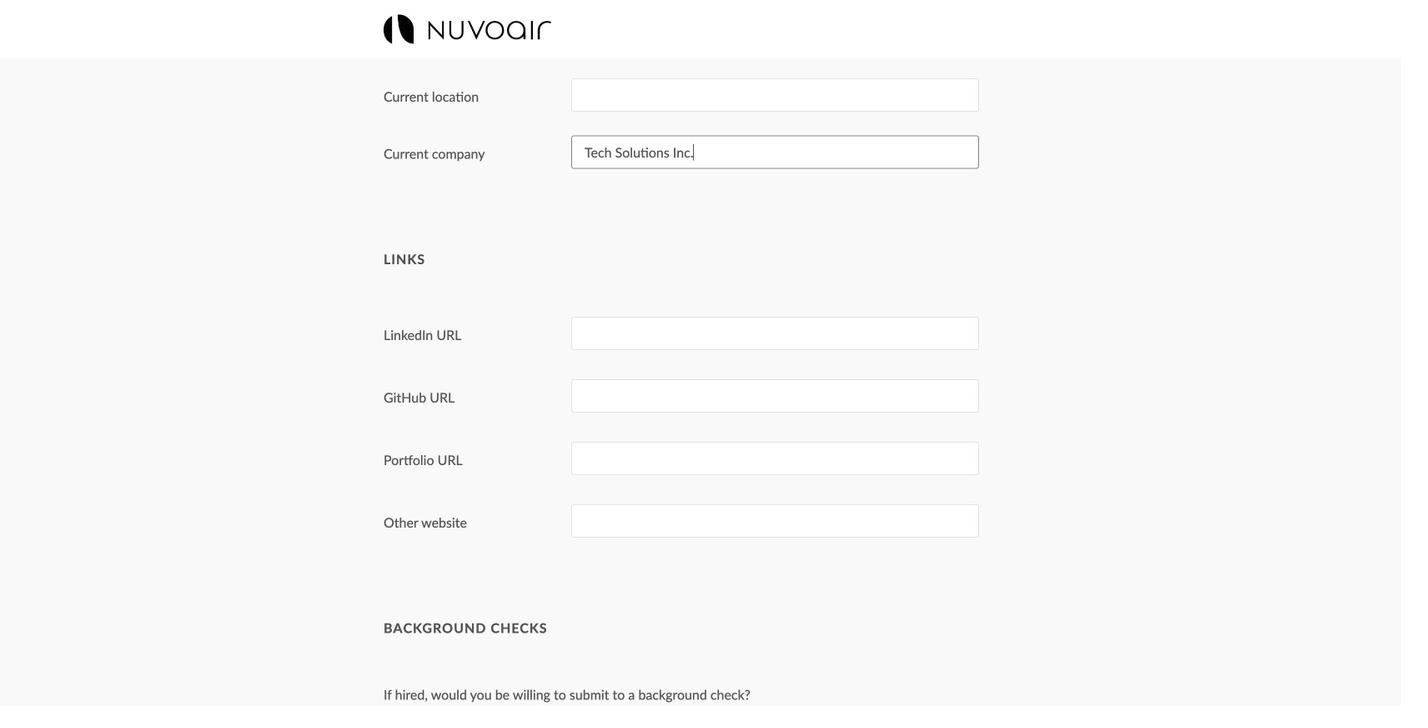Task type: vqa. For each thing, say whether or not it's contained in the screenshot.
Hypebeast logo
no



Task type: locate. For each thing, give the bounding box(es) containing it.
None text field
[[571, 136, 979, 169], [571, 317, 979, 350], [571, 380, 979, 413], [571, 442, 979, 475], [571, 505, 979, 538], [571, 136, 979, 169], [571, 317, 979, 350], [571, 380, 979, 413], [571, 442, 979, 475], [571, 505, 979, 538]]

None text field
[[571, 16, 979, 49], [571, 79, 979, 112], [571, 16, 979, 49], [571, 79, 979, 112]]



Task type: describe. For each thing, give the bounding box(es) containing it.
nuvoair logo image
[[384, 15, 551, 44]]



